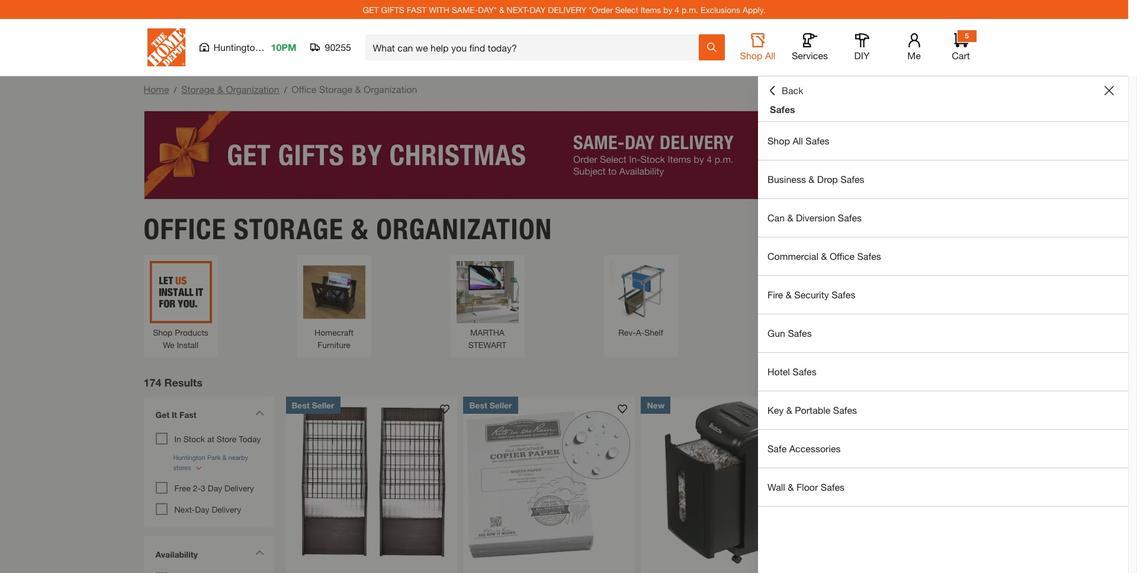Task type: describe. For each thing, give the bounding box(es) containing it.
seller for wooden free standing 6-tier display literature brochure magazine rack in black (2-pack) image
[[312, 400, 335, 410]]

wall for wall mounted
[[769, 327, 785, 337]]

4
[[675, 4, 680, 15]]

gifts
[[381, 4, 405, 15]]

results
[[164, 376, 203, 389]]

fast
[[407, 4, 427, 15]]

safe
[[768, 443, 787, 454]]

0 vertical spatial delivery
[[225, 483, 254, 493]]

at
[[207, 434, 214, 444]]

drop
[[818, 174, 838, 185]]

1 vertical spatial delivery
[[212, 505, 241, 515]]

0 vertical spatial day
[[208, 483, 222, 493]]

rev-a-shelf
[[619, 327, 664, 337]]

shop products we install image
[[150, 261, 212, 323]]

gun safes
[[768, 328, 812, 339]]

same-
[[452, 4, 478, 15]]

1 vertical spatial day
[[195, 505, 210, 515]]

shelf
[[645, 327, 664, 337]]

2-
[[193, 483, 201, 493]]

home
[[144, 84, 169, 95]]

shop all safes
[[768, 135, 830, 146]]

storage & organization link
[[181, 84, 279, 95]]

rev-
[[619, 327, 636, 337]]

homecraft furniture image
[[303, 261, 365, 323]]

shop for shop all
[[740, 50, 763, 61]]

apply.
[[743, 4, 766, 15]]

can & diversion safes
[[768, 212, 862, 223]]

stewart
[[468, 340, 507, 350]]

commercial
[[768, 251, 819, 262]]

business & drop safes
[[768, 174, 865, 185]]

martha stewart link
[[457, 261, 519, 351]]

shop all
[[740, 50, 776, 61]]

free
[[175, 483, 191, 493]]

get it fast link
[[150, 403, 268, 430]]

all for shop all
[[766, 50, 776, 61]]

martha stewart image
[[457, 261, 519, 323]]

90255
[[325, 41, 351, 53]]

business
[[768, 174, 806, 185]]

wall & floor safes
[[768, 482, 845, 493]]

cx8 crosscut shredder image
[[819, 397, 991, 569]]

install
[[177, 340, 199, 350]]

174 results
[[144, 376, 203, 389]]

next-day delivery link
[[175, 505, 241, 515]]

key & portable safes link
[[758, 392, 1129, 430]]

hotel safes
[[768, 366, 817, 377]]

shop products we install
[[153, 327, 208, 350]]

wooden free standing 6-tier display literature brochure magazine rack in black (2-pack) image
[[286, 397, 458, 569]]

diversion
[[796, 212, 836, 223]]

fire & security safes link
[[758, 276, 1129, 314]]

feedback link image
[[1122, 200, 1138, 264]]

in stock at store today link
[[175, 434, 261, 444]]

safe accessories
[[768, 443, 841, 454]]

5
[[965, 31, 969, 40]]

services button
[[791, 33, 829, 62]]

today
[[239, 434, 261, 444]]

hotel
[[768, 366, 790, 377]]

security
[[795, 289, 829, 300]]

rev-a-shelf link
[[610, 261, 672, 339]]

rev a shelf image
[[610, 261, 672, 323]]

wall for wall & floor safes
[[768, 482, 786, 493]]

next-day delivery
[[175, 505, 241, 515]]

hotel safes link
[[758, 353, 1129, 391]]

day*
[[478, 4, 497, 15]]

commercial & office safes
[[768, 251, 882, 262]]

sponsored banner image
[[144, 111, 985, 200]]

10pm
[[271, 41, 297, 53]]

free 2-3 day delivery link
[[175, 483, 254, 493]]

home / storage & organization / office storage & organization
[[144, 84, 417, 95]]

accessories
[[790, 443, 841, 454]]

seller for all-weather 8-1/2 in. x 11 in. 20 lbs. bulk copier paper, white (500-sheet pack) image
[[490, 400, 512, 410]]

free 2-3 day delivery
[[175, 483, 254, 493]]

can & diversion safes link
[[758, 199, 1129, 237]]

services
[[792, 50, 828, 61]]

floor
[[797, 482, 819, 493]]

shop all button
[[739, 33, 777, 62]]

key & portable safes
[[768, 405, 857, 416]]

exclusions
[[701, 4, 741, 15]]

commercial & office safes link
[[758, 238, 1129, 276]]

best seller for wooden free standing 6-tier display literature brochure magazine rack in black (2-pack) image
[[292, 400, 335, 410]]

next-
[[175, 505, 195, 515]]

What can we help you find today? search field
[[373, 35, 698, 60]]



Task type: locate. For each thing, give the bounding box(es) containing it.
0 horizontal spatial shop
[[153, 327, 173, 337]]

1 horizontal spatial all
[[793, 135, 803, 146]]

portable
[[795, 405, 831, 416]]

get
[[363, 4, 379, 15]]

3
[[201, 483, 206, 493]]

/ down 10pm
[[284, 85, 287, 95]]

/ right home
[[174, 85, 177, 95]]

shop up business
[[768, 135, 790, 146]]

me
[[908, 50, 921, 61]]

shop products we install link
[[150, 261, 212, 351]]

availability link
[[150, 542, 268, 570]]

1 best from the left
[[292, 400, 310, 410]]

wall left floor
[[768, 482, 786, 493]]

shop inside button
[[740, 50, 763, 61]]

it
[[172, 410, 177, 420]]

best seller for all-weather 8-1/2 in. x 11 in. 20 lbs. bulk copier paper, white (500-sheet pack) image
[[470, 400, 512, 410]]

diy
[[855, 50, 870, 61]]

martha stewart
[[468, 327, 507, 350]]

*order
[[589, 4, 613, 15]]

drawer close image
[[1105, 86, 1115, 95]]

we
[[163, 340, 175, 350]]

delivery down free 2-3 day delivery
[[212, 505, 241, 515]]

seller
[[312, 400, 335, 410], [490, 400, 512, 410]]

2 best from the left
[[470, 400, 488, 410]]

wall inside menu
[[768, 482, 786, 493]]

business & drop safes link
[[758, 161, 1129, 199]]

best for wooden free standing 6-tier display literature brochure magazine rack in black (2-pack) image
[[292, 400, 310, 410]]

mounted
[[787, 327, 820, 337]]

0 vertical spatial office
[[292, 84, 317, 95]]

0 horizontal spatial office
[[144, 212, 226, 246]]

1 vertical spatial all
[[793, 135, 803, 146]]

all up business
[[793, 135, 803, 146]]

safe accessories link
[[758, 430, 1129, 468]]

best seller
[[292, 400, 335, 410], [470, 400, 512, 410]]

2 vertical spatial shop
[[153, 327, 173, 337]]

2 vertical spatial office
[[830, 251, 855, 262]]

huntington park
[[214, 41, 282, 53]]

delivery right 3
[[225, 483, 254, 493]]

p.m.
[[682, 4, 699, 15]]

home link
[[144, 84, 169, 95]]

0 vertical spatial all
[[766, 50, 776, 61]]

fast
[[179, 410, 197, 420]]

best for all-weather 8-1/2 in. x 11 in. 20 lbs. bulk copier paper, white (500-sheet pack) image
[[470, 400, 488, 410]]

30 l/7.9 gal. paper shredder cross cut document shredder for credit card/cd/junk mail shredder for office home image
[[641, 397, 813, 569]]

0 horizontal spatial /
[[174, 85, 177, 95]]

park
[[263, 41, 282, 53]]

fire & security safes
[[768, 289, 856, 300]]

all up back button
[[766, 50, 776, 61]]

homecraft furniture link
[[303, 261, 365, 351]]

gun safes link
[[758, 315, 1129, 353]]

next-
[[507, 4, 530, 15]]

best
[[292, 400, 310, 410], [470, 400, 488, 410]]

wall
[[769, 327, 785, 337], [768, 482, 786, 493]]

back button
[[768, 85, 804, 97]]

0 horizontal spatial best seller
[[292, 400, 335, 410]]

cart 5
[[952, 31, 970, 61]]

get it fast
[[156, 410, 197, 420]]

get gifts fast with same-day* & next-day delivery *order select items by 4 p.m. exclusions apply.
[[363, 4, 766, 15]]

in
[[175, 434, 181, 444]]

day
[[530, 4, 546, 15]]

menu
[[758, 122, 1129, 507]]

homecraft
[[315, 327, 354, 337]]

in stock at store today
[[175, 434, 261, 444]]

day right 3
[[208, 483, 222, 493]]

0 vertical spatial wall
[[769, 327, 785, 337]]

0 horizontal spatial seller
[[312, 400, 335, 410]]

1 best seller from the left
[[292, 400, 335, 410]]

huntington
[[214, 41, 261, 53]]

wall mounted link
[[764, 261, 826, 339]]

1 vertical spatial office
[[144, 212, 226, 246]]

1 horizontal spatial shop
[[740, 50, 763, 61]]

1 horizontal spatial office
[[292, 84, 317, 95]]

1 vertical spatial shop
[[768, 135, 790, 146]]

all
[[766, 50, 776, 61], [793, 135, 803, 146]]

office supplies image
[[917, 261, 979, 323]]

shop inside shop products we install
[[153, 327, 173, 337]]

shop
[[740, 50, 763, 61], [768, 135, 790, 146], [153, 327, 173, 337]]

day down 3
[[195, 505, 210, 515]]

all for shop all safes
[[793, 135, 803, 146]]

1 / from the left
[[174, 85, 177, 95]]

shop inside "link"
[[768, 135, 790, 146]]

1 horizontal spatial /
[[284, 85, 287, 95]]

wall mounted image
[[764, 261, 826, 323]]

office
[[292, 84, 317, 95], [144, 212, 226, 246], [830, 251, 855, 262]]

1 horizontal spatial best
[[470, 400, 488, 410]]

with
[[429, 4, 450, 15]]

0 horizontal spatial best
[[292, 400, 310, 410]]

furniture
[[318, 340, 351, 350]]

shop up the 'we'
[[153, 327, 173, 337]]

shop down apply.
[[740, 50, 763, 61]]

items
[[641, 4, 661, 15]]

safes
[[770, 104, 796, 115], [806, 135, 830, 146], [841, 174, 865, 185], [838, 212, 862, 223], [858, 251, 882, 262], [832, 289, 856, 300], [788, 328, 812, 339], [793, 366, 817, 377], [834, 405, 857, 416], [821, 482, 845, 493]]

1 vertical spatial wall
[[768, 482, 786, 493]]

martha
[[471, 327, 505, 337]]

1 horizontal spatial best seller
[[470, 400, 512, 410]]

delivery
[[548, 4, 587, 15]]

select
[[615, 4, 639, 15]]

0 vertical spatial shop
[[740, 50, 763, 61]]

fire
[[768, 289, 784, 300]]

cart
[[952, 50, 970, 61]]

by
[[664, 4, 673, 15]]

2 horizontal spatial shop
[[768, 135, 790, 146]]

the home depot logo image
[[147, 28, 185, 66]]

all inside button
[[766, 50, 776, 61]]

wall & floor safes link
[[758, 469, 1129, 507]]

shop all safes link
[[758, 122, 1129, 160]]

delivery
[[225, 483, 254, 493], [212, 505, 241, 515]]

homecraft furniture
[[315, 327, 354, 350]]

menu containing shop all safes
[[758, 122, 1129, 507]]

2 seller from the left
[[490, 400, 512, 410]]

all-weather 8-1/2 in. x 11 in. 20 lbs. bulk copier paper, white (500-sheet pack) image
[[464, 397, 635, 569]]

storage
[[181, 84, 215, 95], [319, 84, 353, 95], [234, 212, 344, 246]]

all inside "link"
[[793, 135, 803, 146]]

2 / from the left
[[284, 85, 287, 95]]

can
[[768, 212, 785, 223]]

get
[[156, 410, 170, 420]]

shop for shop products we install
[[153, 327, 173, 337]]

2 best seller from the left
[[470, 400, 512, 410]]

1 seller from the left
[[312, 400, 335, 410]]

key
[[768, 405, 784, 416]]

1 horizontal spatial seller
[[490, 400, 512, 410]]

0 horizontal spatial all
[[766, 50, 776, 61]]

back
[[782, 85, 804, 96]]

gun
[[768, 328, 786, 339]]

wall mounted
[[769, 327, 820, 337]]

availability
[[156, 550, 198, 560]]

wall left mounted
[[769, 327, 785, 337]]

a-
[[636, 327, 645, 337]]

2 horizontal spatial office
[[830, 251, 855, 262]]

new
[[647, 400, 665, 410]]

174
[[144, 376, 161, 389]]

shop for shop all safes
[[768, 135, 790, 146]]



Task type: vqa. For each thing, say whether or not it's contained in the screenshot.
Day
yes



